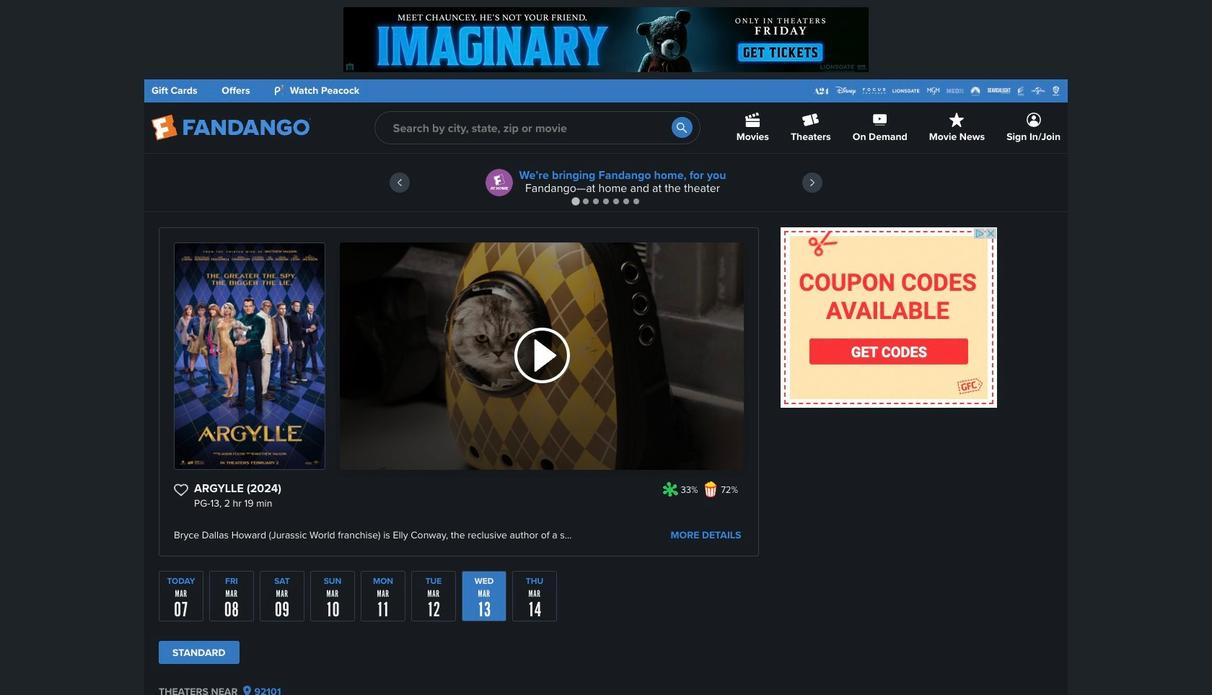 Task type: vqa. For each thing, say whether or not it's contained in the screenshot.
customer avatar image
no



Task type: locate. For each thing, give the bounding box(es) containing it.
region
[[144, 154, 1068, 212]]

option group
[[159, 641, 759, 671]]

0 vertical spatial advertisement element
[[344, 7, 869, 72]]

None search field
[[375, 111, 701, 144]]

offer icon image
[[486, 169, 514, 196]]

advertisement element
[[344, 7, 869, 72], [781, 227, 998, 408]]



Task type: describe. For each thing, give the bounding box(es) containing it.
movie summary element
[[159, 227, 759, 557]]

location light image
[[244, 686, 252, 695]]

flat image
[[703, 482, 719, 497]]

video player application
[[340, 243, 744, 470]]

argylle (2024) movie poster image
[[175, 243, 325, 469]]

7 of 8 group
[[462, 571, 507, 622]]

1 vertical spatial advertisement element
[[781, 227, 998, 408]]

select a slide to show tab list
[[144, 196, 1068, 206]]

flat image
[[663, 482, 679, 497]]

Search by city, state, zip or movie text field
[[375, 111, 701, 144]]



